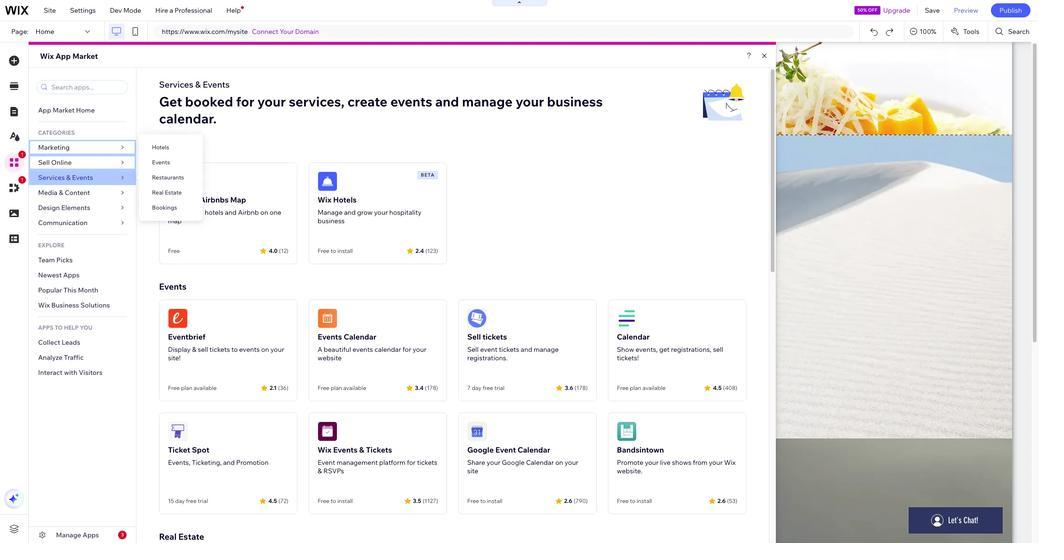 Task type: locate. For each thing, give the bounding box(es) containing it.
1 sell from the left
[[198, 345, 208, 354]]

real up bookings
[[152, 189, 164, 196]]

0 vertical spatial 1
[[21, 152, 24, 157]]

1 horizontal spatial day
[[472, 384, 482, 391]]

1 horizontal spatial available
[[344, 384, 367, 391]]

1 horizontal spatial free plan available
[[318, 384, 367, 391]]

services up get
[[159, 79, 193, 90]]

events up management
[[333, 445, 358, 454]]

1 vertical spatial home
[[76, 106, 95, 114]]

for right calendar on the bottom
[[403, 345, 412, 354]]

business inside wix hotels manage and grow your hospitality business
[[318, 217, 345, 225]]

0 vertical spatial on
[[261, 208, 268, 217]]

services down sell online
[[38, 173, 65, 182]]

one
[[270, 208, 282, 217]]

grow
[[357, 208, 373, 217]]

0 horizontal spatial plan
[[181, 384, 193, 391]]

free to install for tickets
[[318, 497, 353, 504]]

home down search apps... field
[[76, 106, 95, 114]]

wix inside wix hotels manage and grow your hospitality business
[[318, 195, 332, 204]]

to
[[55, 324, 63, 331]]

1 vertical spatial 4.5
[[269, 497, 277, 504]]

available down the eventbrief display & sell tickets to events on your site!
[[194, 384, 217, 391]]

available
[[194, 384, 217, 391], [344, 384, 367, 391], [643, 384, 666, 391]]

free for spot
[[186, 497, 197, 504]]

free for wix events & tickets
[[318, 497, 330, 504]]

0 vertical spatial 1 button
[[4, 151, 26, 172]]

0 horizontal spatial services
[[38, 173, 65, 182]]

free down website
[[318, 384, 330, 391]]

free plan available down 'site!'
[[168, 384, 217, 391]]

0 vertical spatial 4.5
[[714, 384, 722, 391]]

0 vertical spatial manage
[[462, 93, 513, 110]]

3 available from the left
[[643, 384, 666, 391]]

& down eventbrief
[[192, 345, 196, 354]]

tickets inside the eventbrief display & sell tickets to events on your site!
[[210, 345, 230, 354]]

search button
[[989, 21, 1039, 42]]

1 vertical spatial event
[[318, 458, 335, 467]]

for inside wix events & tickets event management platform for tickets & rsvps
[[407, 458, 416, 467]]

&
[[195, 79, 201, 90], [66, 173, 71, 182], [59, 188, 63, 197], [193, 195, 198, 204], [192, 345, 196, 354], [360, 445, 365, 454], [318, 467, 322, 475]]

home down site
[[36, 27, 54, 36]]

events inside the eventbrief display & sell tickets to events on your site!
[[239, 345, 260, 354]]

site
[[44, 6, 56, 15]]

& right media
[[59, 188, 63, 197]]

free down 'site!'
[[168, 384, 180, 391]]

free plan available down website
[[318, 384, 367, 391]]

& inside hotels & airbnbs map easily show hotels and airbnb on one map
[[193, 195, 198, 204]]

free plan available down the tickets!
[[617, 384, 666, 391]]

free to install for live
[[617, 497, 653, 504]]

(178)
[[425, 384, 438, 391], [575, 384, 588, 391]]

google up share on the bottom left of the page
[[468, 445, 494, 454]]

2 1 from the top
[[21, 177, 24, 183]]

1 left marketing
[[21, 152, 24, 157]]

& up management
[[360, 445, 365, 454]]

2.6 (790)
[[565, 497, 588, 504]]

1 horizontal spatial google
[[502, 458, 525, 467]]

and inside 'sell tickets sell event tickets and manage registrations.'
[[521, 345, 533, 354]]

2 available from the left
[[344, 384, 367, 391]]

hire
[[155, 6, 168, 15]]

free down rsvps
[[318, 497, 330, 504]]

2 horizontal spatial free plan available
[[617, 384, 666, 391]]

1 horizontal spatial manage
[[534, 345, 559, 354]]

2 free plan available from the left
[[318, 384, 367, 391]]

bandsintown
[[617, 445, 665, 454]]

plan for calendar
[[331, 384, 342, 391]]

4.5 left (408)
[[714, 384, 722, 391]]

real estate down 15 day free trial
[[159, 531, 204, 542]]

2 plan from the left
[[331, 384, 342, 391]]

(123)
[[426, 247, 438, 254]]

1 plan from the left
[[181, 384, 193, 391]]

0 horizontal spatial (178)
[[425, 384, 438, 391]]

real estate down restaurants
[[152, 189, 182, 196]]

sell inside calendar show events, get registrations, sell tickets!
[[714, 345, 724, 354]]

day right the 15
[[175, 497, 185, 504]]

map
[[230, 195, 246, 204]]

2.1 (36)
[[270, 384, 289, 391]]

sell left online
[[38, 158, 50, 167]]

real estate inside "link"
[[152, 189, 182, 196]]

0 vertical spatial day
[[472, 384, 482, 391]]

1 vertical spatial business
[[318, 217, 345, 225]]

2 1 button from the top
[[4, 176, 26, 198]]

1 button left media
[[4, 176, 26, 198]]

app
[[56, 51, 71, 61], [38, 106, 51, 114]]

free plan available for calendar
[[318, 384, 367, 391]]

day
[[472, 384, 482, 391], [175, 497, 185, 504]]

(12)
[[279, 247, 289, 254]]

on inside the eventbrief display & sell tickets to events on your site!
[[261, 345, 269, 354]]

services & events get booked for your services, create events and manage your business calendar.
[[159, 79, 603, 127]]

available down events,
[[643, 384, 666, 391]]

install for share
[[487, 497, 503, 504]]

1 horizontal spatial home
[[76, 106, 95, 114]]

free for calendar
[[617, 384, 629, 391]]

7 day free trial
[[468, 384, 505, 391]]

calendar logo image
[[617, 308, 637, 328]]

3.4
[[415, 384, 424, 391]]

tickets!
[[617, 354, 639, 362]]

for right platform
[[407, 458, 416, 467]]

0 vertical spatial sell
[[38, 158, 50, 167]]

0 horizontal spatial google
[[468, 445, 494, 454]]

manage
[[318, 208, 343, 217], [56, 531, 81, 539]]

(790)
[[574, 497, 588, 504]]

0 horizontal spatial available
[[194, 384, 217, 391]]

sell left event
[[468, 345, 479, 354]]

estate down restaurants 'link'
[[165, 189, 182, 196]]

sell inside the eventbrief display & sell tickets to events on your site!
[[198, 345, 208, 354]]

1 2.6 from the left
[[565, 497, 573, 504]]

free right 7
[[483, 384, 494, 391]]

available down beautiful
[[344, 384, 367, 391]]

wix down site
[[40, 51, 54, 61]]

(1127)
[[423, 497, 438, 504]]

2 horizontal spatial plan
[[630, 384, 642, 391]]

domain
[[295, 27, 319, 36]]

3 plan from the left
[[630, 384, 642, 391]]

and inside the ticket spot events, ticketing, and promotion
[[223, 458, 235, 467]]

1 free plan available from the left
[[168, 384, 217, 391]]

free for eventbrief
[[168, 384, 180, 391]]

calendar
[[375, 345, 401, 354]]

0 horizontal spatial business
[[318, 217, 345, 225]]

1 horizontal spatial 4.5
[[714, 384, 722, 391]]

2 vertical spatial on
[[556, 458, 564, 467]]

(178) right 3.6
[[575, 384, 588, 391]]

wix inside wix events & tickets event management platform for tickets & rsvps
[[318, 445, 332, 454]]

1 vertical spatial day
[[175, 497, 185, 504]]

1 (178) from the left
[[425, 384, 438, 391]]

calendar show events, get registrations, sell tickets!
[[617, 332, 724, 362]]

tickets right display
[[210, 345, 230, 354]]

apps
[[38, 324, 53, 331]]

events up "booked"
[[203, 79, 230, 90]]

2 vertical spatial sell
[[468, 345, 479, 354]]

1 horizontal spatial events
[[353, 345, 373, 354]]

live
[[661, 458, 671, 467]]

on for google
[[556, 458, 564, 467]]

tickets right platform
[[417, 458, 438, 467]]

0 horizontal spatial sell
[[198, 345, 208, 354]]

trial right 7
[[495, 384, 505, 391]]

0 horizontal spatial app
[[38, 106, 51, 114]]

hotels link
[[139, 140, 203, 155]]

& inside 'link'
[[59, 188, 63, 197]]

free for events calendar
[[318, 384, 330, 391]]

2.6 left (790)
[[565, 497, 573, 504]]

1 horizontal spatial services
[[159, 79, 193, 90]]

1 horizontal spatial 2.6
[[718, 497, 726, 504]]

apps up this
[[63, 271, 80, 279]]

tickets inside wix events & tickets event management platform for tickets & rsvps
[[417, 458, 438, 467]]

promotion
[[236, 458, 269, 467]]

save
[[926, 6, 941, 15]]

1 vertical spatial trial
[[198, 497, 208, 504]]

1 vertical spatial 1
[[21, 177, 24, 183]]

wix for wix hotels manage and grow your hospitality business
[[318, 195, 332, 204]]

free to install for and
[[318, 247, 353, 254]]

free
[[483, 384, 494, 391], [186, 497, 197, 504]]

0 vertical spatial for
[[236, 93, 255, 110]]

mode
[[123, 6, 141, 15]]

1 vertical spatial manage
[[56, 531, 81, 539]]

analyze
[[38, 353, 63, 362]]

0 horizontal spatial apps
[[63, 271, 80, 279]]

google right share on the bottom left of the page
[[502, 458, 525, 467]]

app market home link
[[29, 103, 136, 118]]

free to install
[[318, 247, 353, 254], [318, 497, 353, 504], [468, 497, 503, 504], [617, 497, 653, 504]]

free down map
[[168, 247, 180, 254]]

app up categories
[[38, 106, 51, 114]]

share
[[468, 458, 486, 467]]

interact
[[38, 368, 63, 377]]

tools
[[964, 27, 980, 36]]

event
[[496, 445, 516, 454], [318, 458, 335, 467]]

1 horizontal spatial manage
[[318, 208, 343, 217]]

& up "booked"
[[195, 79, 201, 90]]

marketing
[[38, 143, 70, 152]]

2.6 left (53)
[[718, 497, 726, 504]]

0 vertical spatial apps
[[63, 271, 80, 279]]

free right (12)
[[318, 247, 330, 254]]

wix down wix hotels logo
[[318, 195, 332, 204]]

0 horizontal spatial manage
[[56, 531, 81, 539]]

2 vertical spatial for
[[407, 458, 416, 467]]

wix for wix business solutions
[[38, 301, 50, 309]]

0 horizontal spatial free plan available
[[168, 384, 217, 391]]

wix for wix events & tickets event management platform for tickets & rsvps
[[318, 445, 332, 454]]

sell down 'sell tickets logo'
[[468, 332, 481, 341]]

dev mode
[[110, 6, 141, 15]]

1 vertical spatial manage
[[534, 345, 559, 354]]

trial right the 15
[[198, 497, 208, 504]]

sell right registrations,
[[714, 345, 724, 354]]

0 vertical spatial home
[[36, 27, 54, 36]]

2 (178) from the left
[[575, 384, 588, 391]]

to inside the eventbrief display & sell tickets to events on your site!
[[232, 345, 238, 354]]

show
[[617, 345, 635, 354]]

0 horizontal spatial events
[[239, 345, 260, 354]]

real
[[152, 189, 164, 196], [159, 531, 177, 542]]

easily
[[168, 208, 186, 217]]

plan down display
[[181, 384, 193, 391]]

0 horizontal spatial trial
[[198, 497, 208, 504]]

manage inside wix hotels manage and grow your hospitality business
[[318, 208, 343, 217]]

1 horizontal spatial free
[[483, 384, 494, 391]]

2 horizontal spatial events
[[391, 93, 433, 110]]

events up beautiful
[[318, 332, 342, 341]]

0 vertical spatial free
[[483, 384, 494, 391]]

0 horizontal spatial day
[[175, 497, 185, 504]]

0 vertical spatial app
[[56, 51, 71, 61]]

1 horizontal spatial business
[[548, 93, 603, 110]]

bandsintown promote your live shows from your wix website.
[[617, 445, 736, 475]]

plan for show
[[630, 384, 642, 391]]

tickets right event
[[499, 345, 520, 354]]

plan down the tickets!
[[630, 384, 642, 391]]

2 2.6 from the left
[[718, 497, 726, 504]]

1 vertical spatial 1 button
[[4, 176, 26, 198]]

0 vertical spatial estate
[[165, 189, 182, 196]]

wix events & tickets event management platform for tickets & rsvps
[[318, 445, 438, 475]]

1 vertical spatial on
[[261, 345, 269, 354]]

1 button left sell online
[[4, 151, 26, 172]]

sell down eventbrief
[[198, 345, 208, 354]]

wix down wix events & tickets logo
[[318, 445, 332, 454]]

4.5 for ticket spot
[[269, 497, 277, 504]]

3 free plan available from the left
[[617, 384, 666, 391]]

2.6 for your
[[718, 497, 726, 504]]

team
[[38, 256, 55, 264]]

1 1 from the top
[[21, 152, 24, 157]]

for inside events calendar a beautiful events calendar for your website
[[403, 345, 412, 354]]

interact with visitors
[[38, 368, 103, 377]]

bandsintown logo image
[[617, 422, 637, 441]]

free down the tickets!
[[617, 384, 629, 391]]

trial for sell tickets
[[495, 384, 505, 391]]

1 vertical spatial apps
[[83, 531, 99, 539]]

1 vertical spatial free
[[186, 497, 197, 504]]

0 vertical spatial manage
[[318, 208, 343, 217]]

on inside hotels & airbnbs map easily show hotels and airbnb on one map
[[261, 208, 268, 217]]

market up categories
[[53, 106, 75, 114]]

manage inside services & events get booked for your services, create events and manage your business calendar.
[[462, 93, 513, 110]]

apps left 3
[[83, 531, 99, 539]]

1 horizontal spatial app
[[56, 51, 71, 61]]

1 vertical spatial for
[[403, 345, 412, 354]]

0 vertical spatial google
[[468, 445, 494, 454]]

0 horizontal spatial 2.6
[[565, 497, 573, 504]]

1 horizontal spatial (178)
[[575, 384, 588, 391]]

1
[[21, 152, 24, 157], [21, 177, 24, 183]]

0 vertical spatial business
[[548, 93, 603, 110]]

calendar
[[344, 332, 377, 341], [617, 332, 650, 341], [518, 445, 551, 454], [526, 458, 554, 467]]

wix hotels logo image
[[318, 171, 338, 191]]

services for services & events
[[38, 173, 65, 182]]

estate inside real estate "link"
[[165, 189, 182, 196]]

estate down 15 day free trial
[[179, 531, 204, 542]]

real down the 15
[[159, 531, 177, 542]]

trial
[[495, 384, 505, 391], [198, 497, 208, 504]]

preview
[[955, 6, 979, 15]]

search
[[1009, 27, 1030, 36]]

events
[[203, 79, 230, 90], [152, 159, 170, 166], [72, 173, 93, 182], [159, 281, 187, 292], [318, 332, 342, 341], [333, 445, 358, 454]]

free for wix hotels
[[318, 247, 330, 254]]

on inside google event calendar share your google calendar on your site
[[556, 458, 564, 467]]

0 horizontal spatial event
[[318, 458, 335, 467]]

1 horizontal spatial event
[[496, 445, 516, 454]]

sell for tickets
[[468, 332, 481, 341]]

50%
[[858, 7, 868, 13]]

0 horizontal spatial free
[[186, 497, 197, 504]]

services
[[159, 79, 193, 90], [38, 173, 65, 182]]

free to install for share
[[468, 497, 503, 504]]

0 horizontal spatial manage
[[462, 93, 513, 110]]

0 vertical spatial event
[[496, 445, 516, 454]]

0 vertical spatial trial
[[495, 384, 505, 391]]

google event calendar logo image
[[468, 422, 487, 441]]

from
[[693, 458, 708, 467]]

0 vertical spatial real
[[152, 189, 164, 196]]

sell for online
[[38, 158, 50, 167]]

categories
[[38, 129, 75, 136]]

free for tickets
[[483, 384, 494, 391]]

wix down popular
[[38, 301, 50, 309]]

1 vertical spatial sell
[[468, 332, 481, 341]]

2 horizontal spatial available
[[643, 384, 666, 391]]

50% off
[[858, 7, 878, 13]]

eventbrief
[[168, 332, 206, 341]]

hotels & airbnbs map logo image
[[168, 171, 188, 191]]

1 horizontal spatial trial
[[495, 384, 505, 391]]

0 horizontal spatial 4.5
[[269, 497, 277, 504]]

your inside the eventbrief display & sell tickets to events on your site!
[[271, 345, 284, 354]]

wix right from
[[725, 458, 736, 467]]

0 vertical spatial real estate
[[152, 189, 182, 196]]

for
[[236, 93, 255, 110], [403, 345, 412, 354], [407, 458, 416, 467]]

services inside services & events get booked for your services, create events and manage your business calendar.
[[159, 79, 193, 90]]

1 available from the left
[[194, 384, 217, 391]]

hotels
[[152, 144, 169, 151], [159, 144, 186, 155], [168, 195, 192, 204], [333, 195, 357, 204]]

1 horizontal spatial apps
[[83, 531, 99, 539]]

hotels up easily
[[168, 195, 192, 204]]

hotels down wix hotels logo
[[333, 195, 357, 204]]

market up search apps... field
[[73, 51, 98, 61]]

2 sell from the left
[[714, 345, 724, 354]]

free down site
[[468, 497, 479, 504]]

events,
[[636, 345, 658, 354]]

ticket spot logo image
[[168, 422, 188, 441]]

available for show
[[643, 384, 666, 391]]

& up show
[[193, 195, 198, 204]]

events
[[391, 93, 433, 110], [239, 345, 260, 354], [353, 345, 373, 354]]

(178) right 3.4
[[425, 384, 438, 391]]

free right the 15
[[186, 497, 197, 504]]

1 horizontal spatial sell
[[714, 345, 724, 354]]

install for tickets
[[338, 497, 353, 504]]

2.4
[[416, 247, 424, 254]]

wix business solutions
[[38, 301, 110, 309]]

sell
[[38, 158, 50, 167], [468, 332, 481, 341], [468, 345, 479, 354]]

events up eventbrief logo
[[159, 281, 187, 292]]

for right "booked"
[[236, 93, 255, 110]]

free for bandsintown
[[617, 497, 629, 504]]

for inside services & events get booked for your services, create events and manage your business calendar.
[[236, 93, 255, 110]]

popular this month link
[[29, 283, 136, 298]]

1 horizontal spatial plan
[[331, 384, 342, 391]]

4.5 left (72) at the bottom
[[269, 497, 277, 504]]

1 left services & events
[[21, 177, 24, 183]]

free down website.
[[617, 497, 629, 504]]

app up search apps... field
[[56, 51, 71, 61]]

event
[[481, 345, 498, 354]]

day right 7
[[472, 384, 482, 391]]

& inside services & events get booked for your services, create events and manage your business calendar.
[[195, 79, 201, 90]]

site
[[468, 467, 479, 475]]

and inside hotels & airbnbs map easily show hotels and airbnb on one map
[[225, 208, 237, 217]]

events link
[[139, 155, 203, 170]]

wix for wix app market
[[40, 51, 54, 61]]

sell online
[[38, 158, 72, 167]]

plan down website
[[331, 384, 342, 391]]

1 for second 1 button
[[21, 177, 24, 183]]

1 vertical spatial services
[[38, 173, 65, 182]]

manage
[[462, 93, 513, 110], [534, 345, 559, 354]]

15 day free trial
[[168, 497, 208, 504]]

free for google event calendar
[[468, 497, 479, 504]]

0 vertical spatial services
[[159, 79, 193, 90]]

business
[[51, 301, 79, 309]]



Task type: vqa. For each thing, say whether or not it's contained in the screenshot.


Task type: describe. For each thing, give the bounding box(es) containing it.
bookings link
[[139, 200, 203, 215]]

management
[[337, 458, 378, 467]]

tools button
[[944, 21, 989, 42]]

services,
[[289, 93, 345, 110]]

wix business solutions link
[[29, 298, 136, 313]]

(53)
[[728, 497, 738, 504]]

(36)
[[278, 384, 289, 391]]

team picks
[[38, 256, 73, 264]]

app market home
[[38, 106, 95, 114]]

trial for ticket spot
[[198, 497, 208, 504]]

services & events
[[38, 173, 93, 182]]

services & events link
[[29, 170, 136, 185]]

(178) for sell tickets
[[575, 384, 588, 391]]

hotels up events link
[[152, 144, 169, 151]]

team picks link
[[29, 252, 136, 268]]

events inside services & events get booked for your services, create events and manage your business calendar.
[[391, 93, 433, 110]]

free plan available for show
[[617, 384, 666, 391]]

real inside "link"
[[152, 189, 164, 196]]

picks
[[56, 256, 73, 264]]

on for eventbrief
[[261, 345, 269, 354]]

services for services & events get booked for your services, create events and manage your business calendar.
[[159, 79, 193, 90]]

your inside wix hotels manage and grow your hospitality business
[[374, 208, 388, 217]]

booked
[[185, 93, 233, 110]]

calendar inside events calendar a beautiful events calendar for your website
[[344, 332, 377, 341]]

create
[[348, 93, 388, 110]]

ticketing,
[[192, 458, 222, 467]]

1 for first 1 button from the top
[[21, 152, 24, 157]]

design elements
[[38, 203, 90, 212]]

day for sell
[[472, 384, 482, 391]]

popular
[[38, 286, 62, 294]]

2.6 (53)
[[718, 497, 738, 504]]

off
[[869, 7, 878, 13]]

available for calendar
[[344, 384, 367, 391]]

sell tickets sell event tickets and manage registrations.
[[468, 332, 559, 362]]

professional
[[175, 6, 212, 15]]

site!
[[168, 354, 181, 362]]

and inside wix hotels manage and grow your hospitality business
[[344, 208, 356, 217]]

events inside services & events get booked for your services, create events and manage your business calendar.
[[203, 79, 230, 90]]

traffic
[[64, 353, 84, 362]]

3.5
[[413, 497, 422, 504]]

0 horizontal spatial home
[[36, 27, 54, 36]]

day for ticket
[[175, 497, 185, 504]]

ticket
[[168, 445, 190, 454]]

4.5 for calendar
[[714, 384, 722, 391]]

(408)
[[724, 384, 738, 391]]

newest apps link
[[29, 268, 136, 283]]

events inside events calendar a beautiful events calendar for your website
[[318, 332, 342, 341]]

shows
[[673, 458, 692, 467]]

free plan available for display
[[168, 384, 217, 391]]

Search apps... field
[[49, 81, 125, 94]]

https://www.wix.com/mysite connect your domain
[[162, 27, 319, 36]]

tickets
[[366, 445, 392, 454]]

your
[[280, 27, 294, 36]]

solutions
[[81, 301, 110, 309]]

plan for display
[[181, 384, 193, 391]]

apps to help you
[[38, 324, 92, 331]]

business inside services & events get booked for your services, create events and manage your business calendar.
[[548, 93, 603, 110]]

3
[[121, 532, 124, 538]]

wix events & tickets logo image
[[318, 422, 338, 441]]

website.
[[617, 467, 643, 475]]

to for google event calendar
[[481, 497, 486, 504]]

hotels & airbnbs map easily show hotels and airbnb on one map
[[168, 195, 282, 225]]

install for and
[[338, 247, 353, 254]]

help
[[226, 6, 241, 15]]

hotels inside wix hotels manage and grow your hospitality business
[[333, 195, 357, 204]]

settings
[[70, 6, 96, 15]]

beta
[[421, 172, 435, 178]]

collect leads
[[38, 338, 80, 347]]

online
[[51, 158, 72, 167]]

a
[[318, 345, 323, 354]]

sell tickets logo image
[[468, 308, 487, 328]]

to for wix hotels
[[331, 247, 336, 254]]

apps for manage apps
[[83, 531, 99, 539]]

design
[[38, 203, 60, 212]]

communication link
[[29, 215, 136, 230]]

available for display
[[194, 384, 217, 391]]

2.6 for calendar
[[565, 497, 573, 504]]

3.4 (178)
[[415, 384, 438, 391]]

events up the media & content 'link'
[[72, 173, 93, 182]]

4.5 (408)
[[714, 384, 738, 391]]

hotels inside hotels & airbnbs map easily show hotels and airbnb on one map
[[168, 195, 192, 204]]

events,
[[168, 458, 191, 467]]

1 vertical spatial market
[[53, 106, 75, 114]]

100%
[[920, 27, 937, 36]]

promote
[[617, 458, 644, 467]]

to for bandsintown
[[630, 497, 636, 504]]

wix inside bandsintown promote your live shows from your wix website.
[[725, 458, 736, 467]]

(178) for events calendar
[[425, 384, 438, 391]]

4.5 (72)
[[269, 497, 289, 504]]

month
[[78, 286, 98, 294]]

home inside app market home link
[[76, 106, 95, 114]]

& inside the eventbrief display & sell tickets to events on your site!
[[192, 345, 196, 354]]

and inside services & events get booked for your services, create events and manage your business calendar.
[[436, 93, 459, 110]]

tickets up event
[[483, 332, 507, 341]]

get
[[159, 93, 182, 110]]

elements
[[61, 203, 90, 212]]

1 vertical spatial estate
[[179, 531, 204, 542]]

manage inside 'sell tickets sell event tickets and manage registrations.'
[[534, 345, 559, 354]]

sell online link
[[29, 155, 136, 170]]

event inside google event calendar share your google calendar on your site
[[496, 445, 516, 454]]

2.4 (123)
[[416, 247, 438, 254]]

a
[[170, 6, 173, 15]]

apps for newest apps
[[63, 271, 80, 279]]

events calendar logo image
[[318, 308, 338, 328]]

1 vertical spatial google
[[502, 458, 525, 467]]

1 vertical spatial real
[[159, 531, 177, 542]]

events inside wix events & tickets event management platform for tickets & rsvps
[[333, 445, 358, 454]]

wix app market
[[40, 51, 98, 61]]

wix hotels manage and grow your hospitality business
[[318, 195, 422, 225]]

1 1 button from the top
[[4, 151, 26, 172]]

dev
[[110, 6, 122, 15]]

& left rsvps
[[318, 467, 322, 475]]

registrations,
[[672, 345, 712, 354]]

& up "media & content"
[[66, 173, 71, 182]]

show
[[187, 208, 203, 217]]

collect
[[38, 338, 60, 347]]

visitors
[[79, 368, 103, 377]]

event inside wix events & tickets event management platform for tickets & rsvps
[[318, 458, 335, 467]]

your inside events calendar a beautiful events calendar for your website
[[413, 345, 427, 354]]

1 vertical spatial real estate
[[159, 531, 204, 542]]

100% button
[[905, 21, 944, 42]]

to for wix events & tickets
[[331, 497, 336, 504]]

newest
[[38, 271, 62, 279]]

4.0 (12)
[[269, 247, 289, 254]]

help
[[64, 324, 79, 331]]

install for live
[[637, 497, 653, 504]]

eventbrief logo image
[[168, 308, 188, 328]]

calendar inside calendar show events, get registrations, sell tickets!
[[617, 332, 650, 341]]

platform
[[380, 458, 406, 467]]

with
[[64, 368, 77, 377]]

media & content
[[38, 188, 90, 197]]

you
[[80, 324, 92, 331]]

0 vertical spatial market
[[73, 51, 98, 61]]

events inside events calendar a beautiful events calendar for your website
[[353, 345, 373, 354]]

1 vertical spatial app
[[38, 106, 51, 114]]

(72)
[[279, 497, 289, 504]]

hotels up restaurants 'link'
[[159, 144, 186, 155]]

events up restaurants
[[152, 159, 170, 166]]

manage apps
[[56, 531, 99, 539]]

rsvps
[[324, 467, 344, 475]]

2.1
[[270, 384, 277, 391]]



